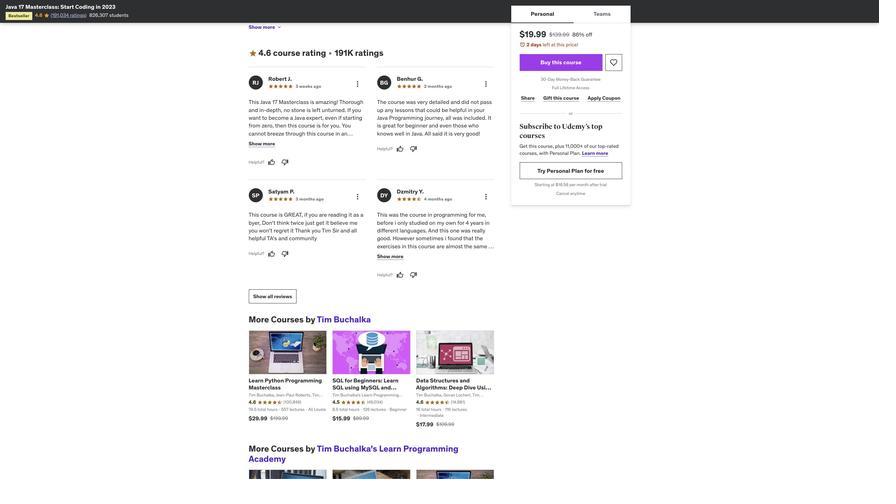 Task type: locate. For each thing, give the bounding box(es) containing it.
more
[[263, 24, 275, 30], [263, 140, 275, 147], [597, 150, 609, 156], [392, 253, 404, 260], [377, 258, 390, 265]]

2 horizontal spatial all
[[446, 114, 452, 121]]

0 horizontal spatial of
[[296, 146, 301, 153]]

0 horizontal spatial as
[[354, 211, 359, 218]]

0 vertical spatial software
[[432, 19, 451, 25]]

0 vertical spatial think
[[277, 219, 290, 226]]

and right sir
[[341, 227, 350, 234]]

16 total hours
[[417, 407, 442, 412]]

totaly
[[434, 258, 449, 265]]

or
[[569, 111, 573, 116], [276, 138, 281, 145]]

courses inside subscribe to udemy's top courses
[[520, 131, 546, 140]]

ago up get
[[316, 196, 324, 202]]

show down the exercises
[[377, 253, 391, 260]]

masterclass up "jean-"
[[249, 384, 281, 391]]

1 vertical spatial xsmall image
[[328, 51, 334, 56]]

2 hours from the left
[[349, 407, 360, 412]]

courses for more courses by
[[271, 443, 304, 454]]

1 horizontal spatial with
[[540, 150, 549, 156]]

4.6
[[35, 12, 42, 18], [259, 48, 271, 58], [249, 399, 256, 406], [417, 399, 424, 406]]

3
[[296, 84, 299, 89], [296, 196, 299, 202]]

1 vertical spatial as
[[489, 243, 495, 250]]

in-
[[260, 106, 266, 113]]

java up "in-"
[[260, 98, 271, 105]]

0 horizontal spatial want
[[249, 114, 261, 121]]

design
[[359, 390, 378, 398]]

helpful? for mark review by robert j. as helpful "image"
[[249, 159, 265, 165]]

our for courses,
[[590, 143, 597, 149]]

0 horizontal spatial not
[[426, 251, 434, 258]]

1 vertical spatial more
[[249, 443, 269, 454]]

0 horizontal spatial left
[[312, 106, 321, 113]]

1 total from the left
[[258, 407, 266, 412]]

1 vertical spatial very
[[455, 130, 465, 137]]

2 vertical spatial very
[[417, 274, 427, 281]]

more down "$29.99"
[[249, 443, 269, 454]]

2 vertical spatial show more button
[[377, 249, 404, 264]]

full
[[553, 85, 559, 90]]

total for $17.99
[[422, 407, 430, 412]]

or up udemy's
[[569, 111, 573, 116]]

all inside and all helpful ta's and community
[[352, 227, 357, 234]]

total for $15.99
[[340, 407, 348, 412]]

2 buchalka, from the left
[[424, 392, 443, 398]]

4 left years
[[466, 219, 469, 226]]

0 vertical spatial real
[[391, 19, 399, 25]]

0 vertical spatial more
[[249, 314, 269, 325]]

rj
[[253, 79, 259, 86]]

total for $29.99
[[258, 407, 266, 412]]

who inside one other important philosophy is that our courses are taught by real professionals; software developers with real and substantial experience in the industry, who are also great teachers.  all our instructors are experienced, software developers!
[[352, 26, 361, 32]]

start
[[60, 3, 74, 10]]

0 vertical spatial would
[[418, 258, 433, 265]]

1 vertical spatial also
[[249, 154, 259, 161]]

4.6 up 16
[[417, 399, 424, 406]]

years
[[471, 219, 484, 226]]

0 vertical spatial want
[[249, 114, 261, 121]]

medium image
[[249, 49, 257, 58]]

very down those
[[455, 130, 465, 137]]

course up the any at the top left
[[388, 98, 405, 105]]

2 courses from the top
[[271, 443, 304, 454]]

however
[[393, 235, 415, 242]]

good!
[[466, 130, 481, 137]]

course up don't
[[261, 211, 278, 218]]

0 horizontal spatial real
[[249, 26, 257, 32]]

1 courses from the top
[[271, 314, 304, 325]]

even inside this was the course in programming for me, before i only studied on my own for 4 years in different languages. and this one was really good. however sometimes i found that the exercises in this course are almost the same as in the video, that is not bad but i expected more diversity.  i would totaly recomend this course to my frieds that want to study java. everything was very good explainded, i think that even begginer would understand it's contents.
[[389, 282, 401, 289]]

lifetime
[[560, 85, 576, 90]]

additional actions for review by satyam p. image
[[354, 193, 362, 201]]

4 up studied
[[424, 196, 427, 202]]

won't
[[259, 227, 273, 234]]

all for and all helpful ta's and community
[[352, 227, 357, 234]]

1 horizontal spatial not
[[471, 98, 479, 105]]

3 up great,
[[296, 196, 299, 202]]

116 lectures intermediate
[[420, 407, 468, 418]]

helpful? left mark review by benhur g. as helpful icon at the left top of page
[[377, 146, 393, 151]]

this for this was the course in programming for me, before i only studied on my own for 4 years in different languages. and this one was really good. however sometimes i found that the exercises in this course are almost the same as in the video, that is not bad but i expected more diversity.  i would totaly recomend this course to my frieds that want to study java. everything was very good explainded, i think that even begginer would understand it's contents.
[[377, 211, 388, 218]]

1 vertical spatial courses
[[520, 131, 546, 140]]

months for benhur g.
[[428, 84, 444, 89]]

at inside starting at $16.58 per month after trial cancel anytime
[[551, 182, 555, 187]]

are right industry, at the top of the page
[[362, 26, 369, 32]]

hours up the $29.99 $199.99
[[267, 407, 278, 412]]

buchalka's inside "tim buchalka's learn programming academy"
[[334, 443, 378, 454]]

1 horizontal spatial all
[[425, 130, 431, 137]]

of inside this java 17 masterclass is amazing! thorough and in-depth, no stone is left unturned. if you want to become a java expert, even if starting from zero, then this course is for you. you cannot breeze through this course in an afternoon, or even in a week. the downside is that there are a lot of videos to watch; that is also the upside.
[[296, 146, 301, 153]]

to down "diversity."
[[396, 266, 401, 273]]

all inside show all reviews button
[[268, 293, 273, 300]]

0 horizontal spatial with
[[478, 19, 487, 25]]

also down the "afternoon,"
[[249, 154, 259, 161]]

teachers.
[[393, 26, 413, 32]]

are up bad
[[437, 243, 445, 250]]

1 vertical spatial great
[[383, 122, 396, 129]]

programming down lessons
[[389, 114, 424, 121]]

by for more courses by
[[306, 443, 316, 454]]

buy this course
[[541, 59, 582, 66]]

then
[[275, 122, 287, 129]]

this for this java 17 masterclass is amazing! thorough and in-depth, no stone is left unturned. if you want to become a java expert, even if starting from zero, then this course is for you. you cannot breeze through this course in an afternoon, or even in a week. the downside is that there are a lot of videos to watch; that is also the upside.
[[249, 98, 259, 105]]

for left you.
[[322, 122, 329, 129]]

86%
[[573, 31, 585, 38]]

0 horizontal spatial who
[[352, 26, 361, 32]]

2 lectures from the left
[[371, 407, 386, 412]]

$29.99
[[249, 415, 268, 422]]

1 horizontal spatial 17
[[272, 98, 278, 105]]

this up the through
[[288, 122, 297, 129]]

or inside this java 17 masterclass is amazing! thorough and in-depth, no stone is left unturned. if you want to become a java expert, even if starting from zero, then this course is for you. you cannot breeze through this course in an afternoon, or even in a week. the downside is that there are a lot of videos to watch; that is also the upside.
[[276, 138, 281, 145]]

2
[[527, 41, 530, 48], [424, 84, 427, 89]]

academy inside "learn python programming masterclass tim buchalka, jean-paul roberts, tim buchalka's learn programming academy"
[[308, 398, 326, 403]]

30-day money-back guarantee full lifetime access
[[541, 76, 601, 90]]

gift
[[544, 95, 553, 101]]

the inside the course was very detailed and did not pass up any lessons that could be helpful in your java programming journey, all was included. it is great for beginner and even those who knows well in java. all said it is very good!
[[377, 98, 387, 105]]

software down "one"
[[249, 32, 268, 39]]

0 horizontal spatial buchalka's
[[249, 398, 269, 403]]

1 vertical spatial 4
[[466, 219, 469, 226]]

in up the 826,307
[[96, 3, 101, 10]]

our inside get this course, plus 11,000+ of our top-rated courses, with personal plan.
[[590, 143, 597, 149]]

helpful? for mark review by benhur g. as helpful icon at the left top of page
[[377, 146, 393, 151]]

(100,849)
[[284, 400, 302, 405]]

0 vertical spatial personal
[[531, 10, 555, 17]]

mark review by satyam p. as helpful image
[[268, 250, 275, 257]]

p.
[[290, 188, 295, 195]]

starting
[[535, 182, 550, 187]]

2 vertical spatial show more
[[377, 253, 404, 260]]

mark review by satyam p. as unhelpful image
[[282, 250, 289, 257]]

not left bad
[[426, 251, 434, 258]]

the inside this java 17 masterclass is amazing! thorough and in-depth, no stone is left unturned. if you want to become a java expert, even if starting from zero, then this course is for you. you cannot breeze through this course in an afternoon, or even in a week. the downside is that there are a lot of videos to watch; that is also the upside.
[[260, 154, 269, 161]]

course inside the course was very detailed and did not pass up any lessons that could be helpful in your java programming journey, all was included. it is great for beginner and even those who knows well in java. all said it is very good!
[[388, 98, 405, 105]]

0 vertical spatial the
[[377, 98, 387, 105]]

lectures for sql for beginners: learn sql using mysql and database design
[[371, 407, 386, 412]]

1 vertical spatial want
[[438, 266, 450, 273]]

courses inside one other important philosophy is that our courses are taught by real professionals; software developers with real and substantial experience in the industry, who are also great teachers.  all our instructors are experienced, software developers!
[[343, 19, 360, 25]]

0 vertical spatial also
[[370, 26, 379, 32]]

months up great,
[[300, 196, 315, 202]]

1 vertical spatial courses
[[271, 443, 304, 454]]

the down there
[[260, 154, 269, 161]]

0 horizontal spatial our
[[334, 19, 341, 25]]

2 months ago
[[424, 84, 453, 89]]

0 vertical spatial all
[[446, 114, 452, 121]]

courses down $199.99
[[271, 443, 304, 454]]

ta's
[[267, 235, 277, 242]]

for up well
[[397, 122, 404, 129]]

1 more from the top
[[249, 314, 269, 325]]

wishlist image
[[610, 58, 618, 67]]

ago for j.
[[314, 84, 322, 89]]

share
[[522, 95, 535, 101]]

are left taught
[[361, 19, 368, 25]]

30-
[[541, 76, 548, 82]]

4.6 for (100,849)
[[249, 399, 256, 406]]

1 horizontal spatial buchalka,
[[424, 392, 443, 398]]

left right days
[[543, 41, 550, 48]]

1 horizontal spatial 2
[[527, 41, 530, 48]]

2 horizontal spatial hours
[[431, 407, 442, 412]]

very inside this was the course in programming for me, before i only studied on my own for 4 years in different languages. and this one was really good. however sometimes i found that the exercises in this course are almost the same as in the video, that is not bad but i expected more diversity.  i would totaly recomend this course to my frieds that want to study java. everything was very good explainded, i think that even begginer would understand it's contents.
[[417, 274, 427, 281]]

100849 reviews element
[[284, 400, 302, 405]]

programming inside the course was very detailed and did not pass up any lessons that could be helpful in your java programming journey, all was included. it is great for beginner and even those who knows well in java. all said it is very good!
[[389, 114, 424, 121]]

1 horizontal spatial if
[[339, 114, 342, 121]]

per
[[570, 182, 576, 187]]

java down data
[[417, 390, 428, 398]]

0 vertical spatial show more button
[[249, 20, 282, 34]]

the inside this java 17 masterclass is amazing! thorough and in-depth, no stone is left unturned. if you want to become a java expert, even if starting from zero, then this course is for you. you cannot breeze through this course in an afternoon, or even in a week. the downside is that there are a lot of videos to watch; that is also the upside.
[[322, 138, 331, 145]]

gift this course
[[544, 95, 580, 101]]

beginners:
[[354, 377, 383, 384]]

thorough
[[340, 98, 364, 105]]

this up java.
[[476, 258, 486, 265]]

our
[[334, 19, 341, 25], [422, 26, 429, 32], [590, 143, 597, 149]]

17 inside this java 17 masterclass is amazing! thorough and in-depth, no stone is left unturned. if you want to become a java expert, even if starting from zero, then this course is for you. you cannot breeze through this course in an afternoon, or even in a week. the downside is that there are a lot of videos to watch; that is also the upside.
[[272, 98, 278, 105]]

0 horizontal spatial all
[[268, 293, 273, 300]]

ago for g.
[[445, 84, 453, 89]]

at down the "$19.99 $139.99 86% off"
[[552, 41, 556, 48]]

by for more courses by tim buchalka
[[306, 314, 316, 325]]

also inside this java 17 masterclass is amazing! thorough and in-depth, no stone is left unturned. if you want to become a java expert, even if starting from zero, then this course is for you. you cannot breeze through this course in an afternoon, or even in a week. the downside is that there are a lot of videos to watch; that is also the upside.
[[249, 154, 259, 161]]

1 buchalka, from the left
[[257, 392, 275, 398]]

contents.
[[377, 290, 401, 297]]

sir
[[333, 227, 339, 234]]

in up the on
[[428, 211, 433, 218]]

learn python programming masterclass link
[[249, 377, 322, 391]]

months for dzmitry y.
[[428, 196, 444, 202]]

great up knows
[[383, 122, 396, 129]]

one other important philosophy is that our courses are taught by real professionals; software developers with real and substantial experience in the industry, who are also great teachers.  all our instructors are experienced, software developers!
[[249, 19, 492, 39]]

$19.99 $139.99 86% off
[[520, 29, 593, 40]]

0 horizontal spatial helpful
[[249, 235, 266, 242]]

0 horizontal spatial 4
[[424, 196, 427, 202]]

also down taught
[[370, 26, 379, 32]]

that left "could"
[[415, 106, 426, 113]]

buchalka, inside tim buchalka, goran lochert, tim buchalka's learn programming academy
[[424, 392, 443, 398]]

191k
[[335, 48, 354, 58]]

3 lectures from the left
[[452, 407, 468, 412]]

1 vertical spatial helpful
[[249, 235, 266, 242]]

14981 reviews element
[[451, 400, 466, 405]]

0 vertical spatial our
[[334, 19, 341, 25]]

intermediate
[[420, 413, 444, 418]]

exercises
[[377, 243, 401, 250]]

in down philosophy
[[318, 26, 322, 32]]

0 vertical spatial 2
[[527, 41, 530, 48]]

with inside get this course, plus 11,000+ of our top-rated courses, with personal plan.
[[540, 150, 549, 156]]

1 vertical spatial would
[[426, 282, 441, 289]]

bad
[[436, 251, 445, 258]]

2 horizontal spatial buchalka's
[[417, 398, 437, 403]]

1 vertical spatial 3
[[296, 196, 299, 202]]

data structures and algorithms:  deep dive using java link
[[417, 377, 493, 398]]

great inside the course was very detailed and did not pass up any lessons that could be helpful in your java programming journey, all was included. it is great for beginner and even those who knows well in java. all said it is very good!
[[383, 122, 396, 129]]

this up byer,
[[249, 211, 259, 218]]

hours for $29.99
[[267, 407, 278, 412]]

in down however
[[402, 243, 407, 250]]

want down totaly
[[438, 266, 450, 273]]

more down show all reviews button
[[249, 314, 269, 325]]

my down "diversity."
[[402, 266, 410, 273]]

is down the 'expert,'
[[317, 122, 321, 129]]

this inside this was the course in programming for me, before i only studied on my own for 4 years in different languages. and this one was really good. however sometimes i found that the exercises in this course are almost the same as in the video, that is not bad but i expected more diversity.  i would totaly recomend this course to my frieds that want to study java. everything was very good explainded, i think that even begginer would understand it's contents.
[[377, 211, 388, 218]]

this inside the 'this course is great, if you are reading it as a byer, don't think twice just get it believe me you won't regret it'
[[249, 211, 259, 218]]

the up watch;
[[322, 138, 331, 145]]

0 vertical spatial courses
[[343, 19, 360, 25]]

and inside this java 17 masterclass is amazing! thorough and in-depth, no stone is left unturned. if you want to become a java expert, even if starting from zero, then this course is for you. you cannot breeze through this course in an afternoon, or even in a week. the downside is that there are a lot of videos to watch; that is also the upside.
[[249, 106, 258, 113]]

1 vertical spatial who
[[469, 122, 479, 129]]

tim buchalka's learn programming academy link
[[249, 443, 459, 464]]

personal down plus
[[550, 150, 569, 156]]

masterclass inside this java 17 masterclass is amazing! thorough and in-depth, no stone is left unturned. if you want to become a java expert, even if starting from zero, then this course is for you. you cannot breeze through this course in an afternoon, or even in a week. the downside is that there are a lot of videos to watch; that is also the upside.
[[279, 98, 309, 105]]

the left industry, at the top of the page
[[323, 26, 331, 32]]

1 horizontal spatial think
[[475, 274, 488, 281]]

this right buy
[[552, 59, 563, 66]]

1 3 from the top
[[296, 84, 299, 89]]

it
[[488, 114, 492, 121]]

hours up the $15.99 $89.99
[[349, 407, 360, 412]]

the
[[377, 98, 387, 105], [322, 138, 331, 145]]

0 vertical spatial by
[[385, 19, 390, 25]]

ago for p.
[[316, 196, 324, 202]]

would down good
[[426, 282, 441, 289]]

show more button for rj
[[249, 137, 275, 151]]

1 vertical spatial our
[[422, 26, 429, 32]]

and right "mysql"
[[381, 384, 391, 391]]

beginner
[[390, 407, 407, 412]]

think inside this was the course in programming for me, before i only studied on my own for 4 years in different languages. and this one was really good. however sometimes i found that the exercises in this course are almost the same as in the video, that is not bad but i expected more diversity.  i would totaly recomend this course to my frieds that want to study java. everything was very good explainded, i think that even begginer would understand it's contents.
[[475, 274, 488, 281]]

a left lot
[[284, 146, 287, 153]]

left inside this java 17 masterclass is amazing! thorough and in-depth, no stone is left unturned. if you want to become a java expert, even if starting from zero, then this course is for you. you cannot breeze through this course in an afternoon, or even in a week. the downside is that there are a lot of videos to watch; that is also the upside.
[[312, 106, 321, 113]]

0 vertical spatial great
[[380, 26, 392, 32]]

74.5 total hours
[[249, 407, 278, 412]]

for up years
[[469, 211, 476, 218]]

very down frieds
[[417, 274, 427, 281]]

and down other
[[258, 26, 266, 32]]

1 horizontal spatial all
[[352, 227, 357, 234]]

deep
[[449, 384, 463, 391]]

1 hours from the left
[[267, 407, 278, 412]]

course,
[[538, 143, 554, 149]]

show left reviews
[[253, 293, 267, 300]]

2 vertical spatial by
[[306, 443, 316, 454]]

great down taught
[[380, 26, 392, 32]]

unturned.
[[322, 106, 346, 113]]

3 total from the left
[[422, 407, 430, 412]]

1 horizontal spatial academy
[[308, 398, 326, 403]]

1 horizontal spatial of
[[585, 143, 589, 149]]

by inside one other important philosophy is that our courses are taught by real professionals; software developers with real and substantial experience in the industry, who are also great teachers.  all our instructors are experienced, software developers!
[[385, 19, 390, 25]]

0 vertical spatial all
[[425, 130, 431, 137]]

masterclass
[[279, 98, 309, 105], [249, 384, 281, 391]]

and up lochert,
[[460, 377, 470, 384]]

buchalka's up 74.5 total hours
[[249, 398, 269, 403]]

mark review by robert j. as helpful image
[[268, 159, 275, 166]]

personal inside button
[[531, 10, 555, 17]]

buchalka's down the $15.99 $89.99
[[334, 443, 378, 454]]

1 vertical spatial all
[[309, 407, 313, 412]]

learn inside sql for beginners: learn sql using mysql and database design
[[384, 377, 399, 384]]

0 horizontal spatial the
[[322, 138, 331, 145]]

2 vertical spatial personal
[[547, 167, 571, 174]]

personal inside get this course, plus 11,000+ of our top-rated courses, with personal plan.
[[550, 150, 569, 156]]

mark review by dzmitry y. as helpful image
[[397, 272, 404, 279]]

programming inside "tim buchalka's learn programming academy"
[[404, 443, 459, 454]]

1 lectures from the left
[[290, 407, 305, 412]]

1 horizontal spatial also
[[370, 26, 379, 32]]

1 vertical spatial with
[[540, 150, 549, 156]]

of
[[585, 143, 589, 149], [296, 146, 301, 153]]

1 vertical spatial 2
[[424, 84, 427, 89]]

even inside the course was very detailed and did not pass up any lessons that could be helpful in your java programming journey, all was included. it is great for beginner and even those who knows well in java. all said it is very good!
[[440, 122, 452, 129]]

even
[[325, 114, 337, 121], [440, 122, 452, 129], [282, 138, 294, 145], [389, 282, 401, 289]]

learn
[[583, 150, 596, 156], [249, 377, 264, 384], [384, 377, 399, 384], [270, 398, 281, 403], [438, 398, 449, 403], [379, 443, 402, 454]]

programming inside tim buchalka, goran lochert, tim buchalka's learn programming academy
[[450, 398, 475, 403]]

a inside the 'this course is great, if you are reading it as a byer, don't think twice just get it believe me you won't regret it'
[[361, 211, 364, 218]]

money-
[[557, 76, 571, 82]]

0 vertical spatial if
[[339, 114, 342, 121]]

2 3 from the top
[[296, 196, 299, 202]]

0 horizontal spatial software
[[249, 32, 268, 39]]

as up me at top left
[[354, 211, 359, 218]]

1 horizontal spatial 4
[[466, 219, 469, 226]]

study
[[458, 266, 472, 273]]

and inside sql for beginners: learn sql using mysql and database design
[[381, 384, 391, 391]]

helpful down did
[[450, 106, 467, 113]]

academy inside "tim buchalka's learn programming academy"
[[249, 453, 286, 464]]

at left $16.58
[[551, 182, 555, 187]]

total
[[258, 407, 266, 412], [340, 407, 348, 412], [422, 407, 430, 412]]

you inside this java 17 masterclass is amazing! thorough and in-depth, no stone is left unturned. if you want to become a java expert, even if starting from zero, then this course is for you. you cannot breeze through this course in an afternoon, or even in a week. the downside is that there are a lot of videos to watch; that is also the upside.
[[352, 106, 361, 113]]

0 horizontal spatial or
[[276, 138, 281, 145]]

it up me at top left
[[349, 211, 352, 218]]

sql up database
[[333, 377, 344, 384]]

it inside the course was very detailed and did not pass up any lessons that could be helpful in your java programming journey, all was included. it is great for beginner and even those who knows well in java. all said it is very good!
[[444, 130, 448, 137]]

tab list
[[512, 6, 631, 23]]

lectures down 14981 reviews "element"
[[452, 407, 468, 412]]

1 vertical spatial not
[[426, 251, 434, 258]]

buchalka, down algorithms:
[[424, 392, 443, 398]]

more for more courses by tim buchalka
[[249, 314, 269, 325]]

is inside one other important philosophy is that our courses are taught by real professionals; software developers with real and substantial experience in the industry, who are also great teachers.  all our instructors are experienced, software developers!
[[320, 19, 323, 25]]

for
[[322, 122, 329, 129], [397, 122, 404, 129], [585, 167, 593, 174], [469, 211, 476, 218], [458, 219, 465, 226], [345, 377, 353, 384]]

0 vertical spatial helpful
[[450, 106, 467, 113]]

4.6 down masterclass:
[[35, 12, 42, 18]]

4.6 for (191,034 ratings)
[[35, 12, 42, 18]]

are up get
[[319, 211, 327, 218]]

1 horizontal spatial helpful
[[450, 106, 467, 113]]

74.5
[[249, 407, 257, 412]]

programming down paul
[[282, 398, 308, 403]]

pass
[[481, 98, 492, 105]]

this right "gift"
[[554, 95, 563, 101]]

want inside this was the course in programming for me, before i only studied on my own for 4 years in different languages. and this one was really good. however sometimes i found that the exercises in this course are almost the same as in the video, that is not bad but i expected more diversity.  i would totaly recomend this course to my frieds that want to study java. everything was very good explainded, i think that even begginer would understand it's contents.
[[438, 266, 450, 273]]

1 vertical spatial by
[[306, 314, 316, 325]]

personal button
[[512, 6, 574, 22]]

masterclass inside "learn python programming masterclass tim buchalka, jean-paul roberts, tim buchalka's learn programming academy"
[[249, 384, 281, 391]]

4.6 for (14,981)
[[417, 399, 424, 406]]

0 vertical spatial courses
[[271, 314, 304, 325]]

course
[[273, 48, 301, 58], [564, 59, 582, 66], [564, 95, 580, 101], [388, 98, 405, 105], [299, 122, 316, 129], [317, 130, 334, 137], [261, 211, 278, 218], [410, 211, 427, 218], [419, 243, 436, 250], [377, 266, 394, 273]]

buchalka's inside tim buchalka, goran lochert, tim buchalka's learn programming academy
[[417, 398, 437, 403]]

in inside one other important philosophy is that our courses are taught by real professionals; software developers with real and substantial experience in the industry, who are also great teachers.  all our instructors are experienced, software developers!
[[318, 26, 322, 32]]

2 horizontal spatial total
[[422, 407, 430, 412]]

3 hours from the left
[[431, 407, 442, 412]]

this inside this java 17 masterclass is amazing! thorough and in-depth, no stone is left unturned. if you want to become a java expert, even if starting from zero, then this course is for you. you cannot breeze through this course in an afternoon, or even in a week. the downside is that there are a lot of videos to watch; that is also the upside.
[[249, 98, 259, 105]]

more
[[249, 314, 269, 325], [249, 443, 269, 454]]

try personal plan for free link
[[520, 162, 623, 179]]

2 total from the left
[[340, 407, 348, 412]]

if inside this java 17 masterclass is amazing! thorough and in-depth, no stone is left unturned. if you want to become a java expert, even if starting from zero, then this course is for you. you cannot breeze through this course in an afternoon, or even in a week. the downside is that there are a lot of videos to watch; that is also the upside.
[[339, 114, 342, 121]]

0 vertical spatial who
[[352, 26, 361, 32]]

ago for y.
[[445, 196, 453, 202]]

it
[[444, 130, 448, 137], [349, 211, 352, 218], [326, 219, 329, 226], [291, 227, 294, 234]]

sql left using
[[333, 384, 344, 391]]

academy
[[308, 398, 326, 403], [476, 398, 493, 403], [249, 453, 286, 464]]

1 vertical spatial if
[[304, 211, 308, 218]]

students
[[109, 12, 129, 18]]

believe
[[331, 219, 349, 226]]

helpful down won't
[[249, 235, 266, 242]]

are inside this was the course in programming for me, before i only studied on my own for 4 years in different languages. and this one was really good. however sometimes i found that the exercises in this course are almost the same as in the video, that is not bad but i expected more diversity.  i would totaly recomend this course to my frieds that want to study java. everything was very good explainded, i think that even begginer would understand it's contents.
[[437, 243, 445, 250]]

0 vertical spatial my
[[437, 219, 445, 226]]

1 vertical spatial masterclass
[[249, 384, 281, 391]]

journey,
[[425, 114, 445, 121]]

reviews
[[274, 293, 292, 300]]

subscribe to udemy's top courses
[[520, 122, 603, 140]]

hours up intermediate
[[431, 407, 442, 412]]

java inside the course was very detailed and did not pass up any lessons that could be helpful in your java programming journey, all was included. it is great for beginner and even those who knows well in java. all said it is very good!
[[377, 114, 388, 121]]

1 vertical spatial think
[[475, 274, 488, 281]]

0 horizontal spatial total
[[258, 407, 266, 412]]

1 horizontal spatial who
[[469, 122, 479, 129]]

twice
[[291, 219, 304, 226]]

and
[[258, 26, 266, 32], [451, 98, 460, 105], [249, 106, 258, 113], [429, 122, 439, 129], [341, 227, 350, 234], [279, 235, 288, 242], [460, 377, 470, 384], [381, 384, 391, 391]]

buchalka's inside "learn python programming masterclass tim buchalka, jean-paul roberts, tim buchalka's learn programming academy"
[[249, 398, 269, 403]]

2 more from the top
[[249, 443, 269, 454]]

1 horizontal spatial xsmall image
[[328, 51, 334, 56]]

1 vertical spatial show more
[[249, 140, 275, 147]]

xsmall image
[[277, 24, 282, 30], [328, 51, 334, 56]]

course inside gift this course 'link'
[[564, 95, 580, 101]]

benhur
[[397, 75, 416, 82]]

0 horizontal spatial courses
[[343, 19, 360, 25]]

videos
[[303, 146, 319, 153]]

the down the exercises
[[383, 251, 391, 258]]

if
[[339, 114, 342, 121], [304, 211, 308, 218]]

ratings
[[355, 48, 384, 58]]

(191,034 ratings)
[[51, 12, 87, 18]]

1 horizontal spatial left
[[543, 41, 550, 48]]

back
[[571, 76, 580, 82]]

months up programming
[[428, 196, 444, 202]]

helpful? for "mark review by dzmitry y. as helpful" icon
[[377, 272, 393, 277]]

that up contents.
[[377, 282, 388, 289]]



Task type: describe. For each thing, give the bounding box(es) containing it.
want inside this java 17 masterclass is amazing! thorough and in-depth, no stone is left unturned. if you want to become a java expert, even if starting from zero, then this course is for you. you cannot breeze through this course in an afternoon, or even in a week. the downside is that there are a lot of videos to watch; that is also the upside.
[[249, 114, 261, 121]]

are down developers
[[455, 26, 462, 32]]

3 for satyam p.
[[296, 196, 299, 202]]

$139.99
[[550, 31, 570, 38]]

days
[[531, 41, 542, 48]]

show down cannot
[[249, 140, 262, 147]]

to up explainded,
[[451, 266, 457, 273]]

helpful inside the course was very detailed and did not pass up any lessons that could be helpful in your java programming journey, all was included. it is great for beginner and even those who knows well in java. all said it is very good!
[[450, 106, 467, 113]]

8.5 total hours
[[333, 407, 360, 412]]

is left amazing!
[[310, 98, 315, 105]]

this inside gift this course 'link'
[[554, 95, 563, 101]]

just
[[306, 219, 315, 226]]

algorithms:
[[417, 384, 448, 391]]

0 vertical spatial 4
[[424, 196, 427, 202]]

week.
[[306, 138, 321, 145]]

teams
[[594, 10, 611, 17]]

lectures for learn python programming masterclass
[[290, 407, 305, 412]]

126
[[363, 407, 370, 412]]

helpful? for mark review by satyam p. as helpful icon
[[249, 251, 265, 256]]

you.
[[331, 122, 341, 129]]

from
[[249, 122, 261, 129]]

access
[[577, 85, 590, 90]]

get this course, plus 11,000+ of our top-rated courses, with personal plan.
[[520, 143, 619, 156]]

beginner
[[406, 122, 428, 129]]

3 for robert j.
[[296, 84, 299, 89]]

even down unturned.
[[325, 114, 337, 121]]

additional actions for review by benhur g. image
[[482, 80, 491, 88]]

that down really
[[464, 235, 474, 242]]

paul
[[286, 392, 295, 398]]

to right videos
[[320, 146, 325, 153]]

one
[[450, 227, 460, 234]]

course down sometimes
[[419, 243, 436, 250]]

all inside the course was very detailed and did not pass up any lessons that could be helpful in your java programming journey, all was included. it is great for beginner and even those who knows well in java. all said it is very good!
[[425, 130, 431, 137]]

course up the "everything"
[[377, 266, 394, 273]]

1 sql from the top
[[333, 377, 344, 384]]

you down get
[[312, 227, 321, 234]]

2 sql from the top
[[333, 384, 344, 391]]

lochert,
[[456, 392, 472, 398]]

for inside sql for beginners: learn sql using mysql and database design
[[345, 377, 353, 384]]

all levels
[[309, 407, 326, 412]]

if inside the 'this course is great, if you are reading it as a byer, don't think twice just get it believe me you won't regret it'
[[304, 211, 308, 218]]

2 for 2 days left at this price!
[[527, 41, 530, 48]]

0 horizontal spatial all
[[309, 407, 313, 412]]

more inside this was the course in programming for me, before i only studied on my own for 4 years in different languages. and this one was really good. however sometimes i found that the exercises in this course are almost the same as in the video, that is not bad but i expected more diversity.  i would totaly recomend this course to my frieds that want to study java. everything was very good explainded, i think that even begginer would understand it's contents.
[[377, 258, 390, 265]]

thank
[[295, 227, 311, 234]]

lot
[[289, 146, 295, 153]]

java up "bestseller"
[[6, 3, 17, 10]]

2 for 2 months ago
[[424, 84, 427, 89]]

benhur g.
[[397, 75, 423, 82]]

are inside the 'this course is great, if you are reading it as a byer, don't think twice just get it believe me you won't regret it'
[[319, 211, 327, 218]]

and inside data structures and algorithms:  deep dive using java
[[460, 377, 470, 384]]

expected
[[459, 251, 482, 258]]

show more for rj
[[249, 140, 275, 147]]

is down downside in the top of the page
[[356, 146, 360, 153]]

this down own
[[440, 227, 449, 234]]

is right the said in the top of the page
[[449, 130, 453, 137]]

mysql
[[361, 384, 380, 391]]

course down developers!
[[273, 48, 301, 58]]

cancel
[[557, 191, 570, 196]]

1 vertical spatial real
[[249, 26, 257, 32]]

think inside the 'this course is great, if you are reading it as a byer, don't think twice just get it believe me you won't regret it'
[[277, 219, 290, 226]]

apply
[[588, 95, 602, 101]]

0 vertical spatial very
[[418, 98, 428, 105]]

was up before
[[389, 211, 399, 218]]

is up knows
[[377, 122, 382, 129]]

amazing!
[[316, 98, 338, 105]]

roberts,
[[296, 392, 312, 398]]

in down me,
[[485, 219, 490, 226]]

jean-
[[276, 392, 286, 398]]

show inside button
[[253, 293, 267, 300]]

this down however
[[408, 243, 417, 250]]

that inside one other important philosophy is that our courses are taught by real professionals; software developers with real and substantial experience in the industry, who are also great teachers.  all our instructors are experienced, software developers!
[[324, 19, 333, 25]]

that down downside in the top of the page
[[344, 146, 354, 153]]

buchalka, inside "learn python programming masterclass tim buchalka, jean-paul roberts, tim buchalka's learn programming academy"
[[257, 392, 275, 398]]

understand
[[442, 282, 471, 289]]

other
[[259, 19, 271, 25]]

16
[[417, 407, 421, 412]]

are inside this java 17 masterclass is amazing! thorough and in-depth, no stone is left unturned. if you want to become a java expert, even if starting from zero, then this course is for you. you cannot breeze through this course in an afternoon, or even in a week. the downside is that there are a lot of videos to watch; that is also the upside.
[[275, 146, 283, 153]]

is inside the 'this course is great, if you are reading it as a byer, don't think twice just get it believe me you won't regret it'
[[279, 211, 283, 218]]

additional actions for review by dzmitry y. image
[[482, 193, 491, 201]]

0 vertical spatial xsmall image
[[277, 24, 282, 30]]

$29.99 $199.99
[[249, 415, 288, 422]]

4 inside this was the course in programming for me, before i only studied on my own for 4 years in different languages. and this one was really good. however sometimes i found that the exercises in this course are almost the same as in the video, that is not bad but i expected more diversity.  i would totaly recomend this course to my frieds that want to study java. everything was very good explainded, i think that even begginer would understand it's contents.
[[466, 219, 469, 226]]

cannot
[[249, 130, 266, 137]]

languages.
[[400, 227, 427, 234]]

course inside the 'this course is great, if you are reading it as a byer, don't think twice just get it believe me you won't regret it'
[[261, 211, 278, 218]]

hours for $15.99
[[349, 407, 360, 412]]

java.
[[473, 266, 484, 273]]

mark review by robert j. as unhelpful image
[[282, 159, 289, 166]]

j.
[[288, 75, 292, 82]]

course up studied
[[410, 211, 427, 218]]

not inside the course was very detailed and did not pass up any lessons that could be helpful in your java programming journey, all was included. it is great for beginner and even those who knows well in java. all said it is very good!
[[471, 98, 479, 105]]

data
[[417, 377, 429, 384]]

to down "in-"
[[262, 114, 267, 121]]

academy inside tim buchalka, goran lochert, tim buchalka's learn programming academy
[[476, 398, 493, 403]]

that up i
[[409, 251, 419, 258]]

was right one
[[461, 227, 471, 234]]

for inside 'link'
[[585, 167, 593, 174]]

1 horizontal spatial my
[[437, 219, 445, 226]]

tab list containing personal
[[512, 6, 631, 23]]

subscribe
[[520, 122, 553, 131]]

in left your
[[468, 106, 473, 113]]

helpful inside and all helpful ta's and community
[[249, 235, 266, 242]]

i left found on the right
[[445, 235, 447, 242]]

and inside one other important philosophy is that our courses are taught by real professionals; software developers with real and substantial experience in the industry, who are also great teachers.  all our instructors are experienced, software developers!
[[258, 26, 266, 32]]

2023
[[102, 3, 116, 10]]

learn more link
[[583, 150, 609, 156]]

you down byer,
[[249, 227, 258, 234]]

was up lessons
[[406, 98, 416, 105]]

is inside this was the course in programming for me, before i only studied on my own for 4 years in different languages. and this one was really good. however sometimes i found that the exercises in this course are almost the same as in the video, that is not bad but i expected more diversity.  i would totaly recomend this course to my frieds that want to study java. everything was very good explainded, i think that even begginer would understand it's contents.
[[420, 251, 425, 258]]

alarm image
[[520, 42, 526, 47]]

developers
[[452, 19, 477, 25]]

mark review by benhur g. as unhelpful image
[[410, 146, 417, 153]]

4.6 course rating
[[259, 48, 326, 58]]

also inside one other important philosophy is that our courses are taught by real professionals; software developers with real and substantial experience in the industry, who are also great teachers.  all our instructors are experienced, software developers!
[[370, 26, 379, 32]]

free
[[594, 167, 605, 174]]

apply coupon button
[[587, 91, 623, 105]]

upside.
[[270, 154, 288, 161]]

you up just
[[309, 211, 318, 218]]

not inside this was the course in programming for me, before i only studied on my own for 4 years in different languages. and this one was really good. however sometimes i found that the exercises in this course are almost the same as in the video, that is not bad but i expected more diversity.  i would totaly recomend this course to my frieds that want to study java. everything was very good explainded, i think that even begginer would understand it's contents.
[[426, 251, 434, 258]]

more courses by tim buchalka
[[249, 314, 371, 325]]

learn inside tim buchalka, goran lochert, tim buchalka's learn programming academy
[[438, 398, 449, 403]]

826,307 students
[[89, 12, 129, 18]]

that down the "afternoon,"
[[249, 146, 259, 153]]

on
[[430, 219, 436, 226]]

in right well
[[406, 130, 411, 137]]

3 weeks ago
[[296, 84, 322, 89]]

1 horizontal spatial or
[[569, 111, 573, 116]]

video,
[[393, 251, 408, 258]]

a down stone
[[290, 114, 293, 121]]

mark review by dzmitry y. as unhelpful image
[[410, 272, 417, 279]]

this inside buy this course button
[[552, 59, 563, 66]]

in down the exercises
[[377, 251, 382, 258]]

0 vertical spatial left
[[543, 41, 550, 48]]

a left week.
[[302, 138, 305, 145]]

good
[[429, 274, 441, 281]]

frieds
[[411, 266, 425, 273]]

your
[[474, 106, 485, 113]]

learn inside "tim buchalka's learn programming academy"
[[379, 443, 402, 454]]

0 vertical spatial 17
[[18, 3, 24, 10]]

49034 reviews element
[[367, 400, 383, 405]]

this for this course is great, if you are reading it as a byer, don't think twice just get it believe me you won't regret it
[[249, 211, 259, 218]]

this inside get this course, plus 11,000+ of our top-rated courses, with personal plan.
[[529, 143, 537, 149]]

11,000+
[[566, 143, 583, 149]]

of inside get this course, plus 11,000+ of our top-rated courses, with personal plan.
[[585, 143, 589, 149]]

1 vertical spatial software
[[249, 32, 268, 39]]

show more for dy
[[377, 253, 404, 260]]

great inside one other important philosophy is that our courses are taught by real professionals; software developers with real and substantial experience in the industry, who are also great teachers.  all our instructors are experienced, software developers!
[[380, 26, 392, 32]]

important
[[272, 19, 293, 25]]

show up medium icon
[[249, 24, 262, 30]]

$16.58
[[556, 182, 569, 187]]

in left "an"
[[336, 130, 340, 137]]

1 horizontal spatial real
[[391, 19, 399, 25]]

826,307
[[89, 12, 108, 18]]

buy
[[541, 59, 551, 66]]

java down stone
[[295, 114, 305, 121]]

dive
[[464, 384, 476, 391]]

course down you.
[[317, 130, 334, 137]]

plus
[[556, 143, 565, 149]]

to inside subscribe to udemy's top courses
[[554, 122, 561, 131]]

1 horizontal spatial our
[[422, 26, 429, 32]]

byer,
[[249, 219, 261, 226]]

community
[[289, 235, 317, 242]]

learn more
[[583, 150, 609, 156]]

the up only
[[400, 211, 408, 218]]

tim buchalka, goran lochert, tim buchalka's learn programming academy
[[417, 392, 493, 403]]

i up it's
[[473, 274, 474, 281]]

the up expected
[[464, 243, 473, 250]]

tim inside "tim buchalka's learn programming academy"
[[317, 443, 332, 454]]

breeze
[[267, 130, 285, 137]]

that inside the course was very detailed and did not pass up any lessons that could be helpful in your java programming journey, all was included. it is great for beginner and even those who knows well in java. all said it is very good!
[[415, 106, 426, 113]]

557 lectures
[[282, 407, 305, 412]]

and down journey,
[[429, 122, 439, 129]]

apply coupon
[[588, 95, 621, 101]]

course down the 'expert,'
[[299, 122, 316, 129]]

for up one
[[458, 219, 465, 226]]

rating
[[302, 48, 326, 58]]

top
[[592, 122, 603, 131]]

i right but
[[456, 251, 457, 258]]

this up week.
[[307, 130, 316, 137]]

i left only
[[395, 219, 396, 226]]

more for more courses by
[[249, 443, 269, 454]]

4.6 right medium icon
[[259, 48, 271, 58]]

me,
[[477, 211, 487, 218]]

was up "begginer" at the bottom of page
[[406, 274, 415, 281]]

as inside this was the course in programming for me, before i only studied on my own for 4 years in different languages. and this one was really good. however sometimes i found that the exercises in this course are almost the same as in the video, that is not bad but i expected more diversity.  i would totaly recomend this course to my frieds that want to study java. everything was very good explainded, i think that even begginer would understand it's contents.
[[489, 243, 495, 250]]

masterclass for buchalka's
[[249, 384, 281, 391]]

is right downside in the top of the page
[[358, 138, 362, 145]]

become
[[269, 114, 289, 121]]

for inside this java 17 masterclass is amazing! thorough and in-depth, no stone is left unturned. if you want to become a java expert, even if starting from zero, then this course is for you. you cannot breeze through this course in an afternoon, or even in a week. the downside is that there are a lot of videos to watch; that is also the upside.
[[322, 122, 329, 129]]

lectures inside 116 lectures intermediate
[[452, 407, 468, 412]]

the down really
[[475, 235, 483, 242]]

$19.99
[[520, 29, 547, 40]]

in down the through
[[296, 138, 300, 145]]

personal inside 'link'
[[547, 167, 571, 174]]

show more button for dy
[[377, 249, 404, 264]]

courses for more courses by tim buchalka
[[271, 314, 304, 325]]

it right get
[[326, 219, 329, 226]]

our for taught
[[334, 19, 341, 25]]

who inside the course was very detailed and did not pass up any lessons that could be helpful in your java programming journey, all was included. it is great for beginner and even those who knows well in java. all said it is very good!
[[469, 122, 479, 129]]

1 vertical spatial my
[[402, 266, 410, 273]]

gift this course link
[[542, 91, 581, 105]]

0 vertical spatial show more
[[249, 24, 275, 30]]

all inside the course was very detailed and did not pass up any lessons that could be helpful in your java programming journey, all was included. it is great for beginner and even those who knows well in java. all said it is very good!
[[446, 114, 452, 121]]

day
[[548, 76, 556, 82]]

masterclass for no
[[279, 98, 309, 105]]

robert
[[269, 75, 287, 82]]

and down regret
[[279, 235, 288, 242]]

after
[[590, 182, 599, 187]]

everything
[[377, 274, 404, 281]]

programming up roberts,
[[285, 377, 322, 384]]

developers!
[[269, 32, 295, 39]]

with inside one other important philosophy is that our courses are taught by real professionals; software developers with real and substantial experience in the industry, who are also great teachers.  all our instructors are experienced, software developers!
[[478, 19, 487, 25]]

that up good
[[426, 266, 437, 273]]

months for satyam p.
[[300, 196, 315, 202]]

weeks
[[300, 84, 313, 89]]

as inside the 'this course is great, if you are reading it as a byer, don't think twice just get it believe me you won't regret it'
[[354, 211, 359, 218]]

lessons
[[395, 106, 414, 113]]

all for show all reviews
[[268, 293, 273, 300]]

one
[[249, 19, 258, 25]]

this down $139.99
[[557, 41, 565, 48]]

udemy's
[[562, 122, 591, 131]]

is up the 'expert,'
[[307, 106, 311, 113]]

hours for $17.99
[[431, 407, 442, 412]]

for inside the course was very detailed and did not pass up any lessons that could be helpful in your java programming journey, all was included. it is great for beginner and even those who knows well in java. all said it is very good!
[[397, 122, 404, 129]]

java inside data structures and algorithms:  deep dive using java
[[417, 390, 428, 398]]

0 vertical spatial at
[[552, 41, 556, 48]]

i
[[415, 258, 417, 265]]

was up those
[[453, 114, 463, 121]]

regret
[[274, 227, 289, 234]]

anytime
[[571, 191, 586, 196]]

mark review by benhur g. as helpful image
[[397, 146, 404, 153]]

the inside one other important philosophy is that our courses are taught by real professionals; software developers with real and substantial experience in the industry, who are also great teachers.  all our instructors are experienced, software developers!
[[323, 26, 331, 32]]

and left did
[[451, 98, 460, 105]]

expert,
[[307, 114, 324, 121]]

professionals;
[[401, 19, 431, 25]]

did
[[462, 98, 470, 105]]

even up lot
[[282, 138, 294, 145]]

1 horizontal spatial software
[[432, 19, 451, 25]]

coding
[[75, 3, 95, 10]]

it down twice
[[291, 227, 294, 234]]

course inside buy this course button
[[564, 59, 582, 66]]

additional actions for review by robert j. image
[[354, 80, 362, 88]]



Task type: vqa. For each thing, say whether or not it's contained in the screenshot.
1st 10MIN from the top of the sidebar element
no



